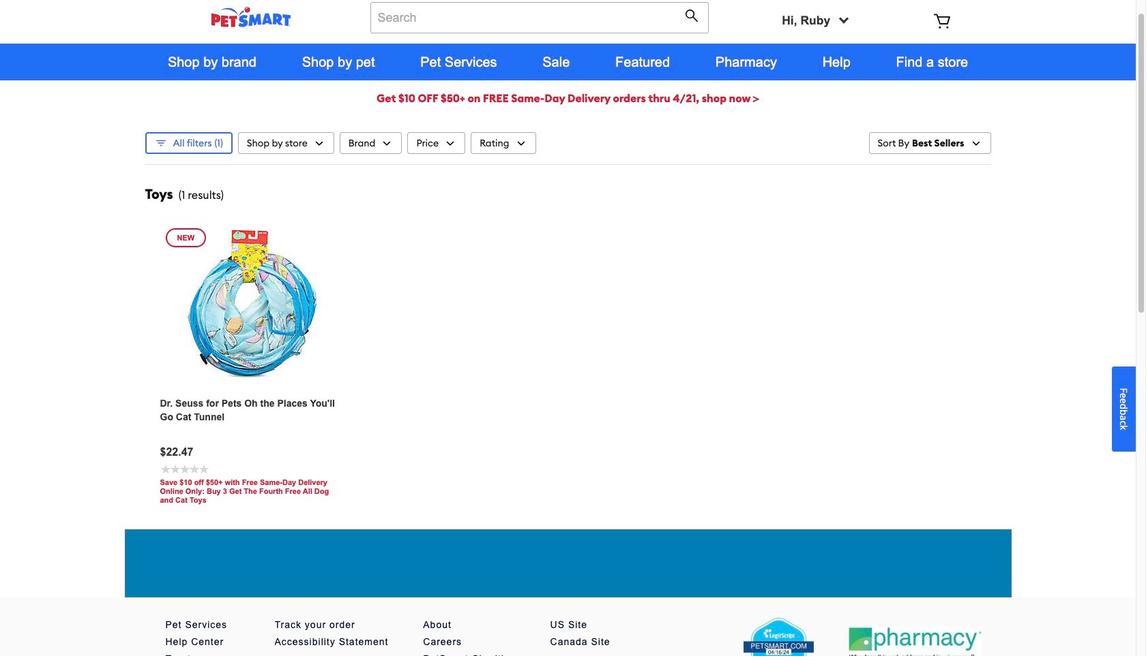 Task type: locate. For each thing, give the bounding box(es) containing it.
None submit
[[685, 9, 702, 26]]

petsmart image
[[186, 7, 315, 27]]

legitscript approved image
[[743, 619, 813, 657]]

None search field
[[370, 2, 709, 47]]



Task type: describe. For each thing, give the bounding box(es) containing it.
search text field
[[370, 2, 709, 33]]



Task type: vqa. For each thing, say whether or not it's contained in the screenshot.
the it
no



